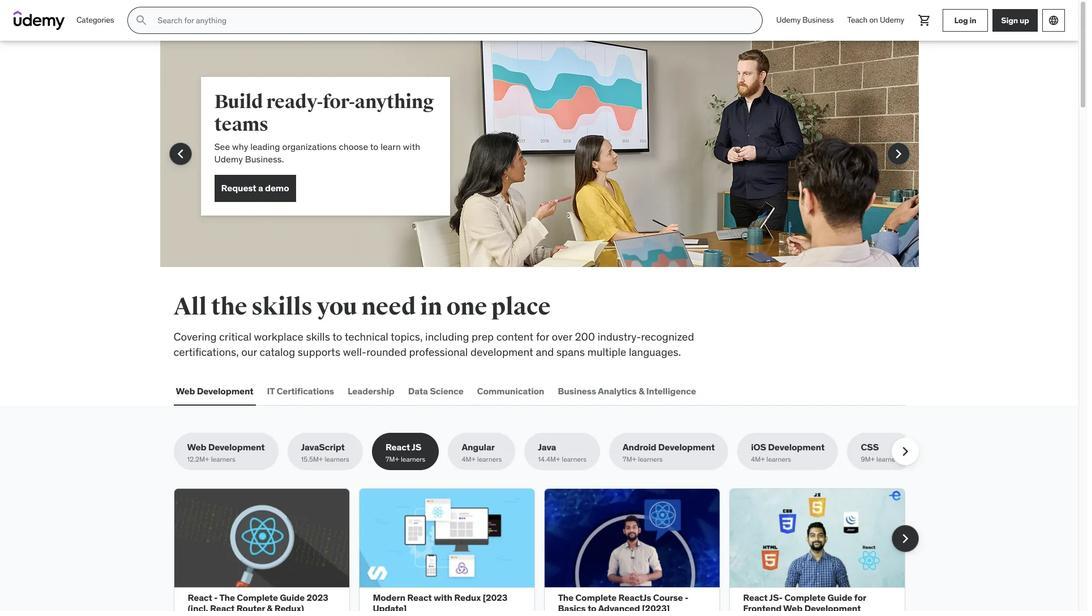 Task type: locate. For each thing, give the bounding box(es) containing it.
with right learn
[[403, 141, 420, 152]]

0 vertical spatial carousel element
[[160, 41, 919, 294]]

1 vertical spatial to
[[332, 330, 342, 344]]

development
[[197, 385, 253, 397], [208, 442, 265, 453], [658, 442, 715, 453], [768, 442, 825, 453], [804, 603, 861, 611]]

react for react js- complete guide for frontend web development
[[743, 592, 768, 604]]

react right modern at the bottom left of page
[[407, 592, 432, 604]]

0 vertical spatial with
[[403, 141, 420, 152]]

4m+ down angular
[[462, 455, 476, 464]]

for
[[536, 330, 549, 344], [854, 592, 866, 604]]

business left teach
[[802, 15, 834, 25]]

to
[[370, 141, 378, 152], [332, 330, 342, 344], [588, 603, 596, 611]]

business
[[802, 15, 834, 25], [558, 385, 596, 397]]

web down certifications,
[[176, 385, 195, 397]]

4m+
[[462, 455, 476, 464], [751, 455, 765, 464]]

learners inside the react js 7m+ learners
[[401, 455, 425, 464]]

in right log
[[970, 15, 976, 25]]

1 vertical spatial for
[[854, 592, 866, 604]]

with inside 'build ready-for-anything teams see why leading organizations choose to learn with udemy business.'
[[403, 141, 420, 152]]

1 complete from the left
[[237, 592, 278, 604]]

development inside android development 7m+ learners
[[658, 442, 715, 453]]

all the skills you need in one place
[[174, 293, 550, 322]]

2 complete from the left
[[575, 592, 617, 604]]

2 horizontal spatial to
[[588, 603, 596, 611]]

1 learners from the left
[[211, 455, 235, 464]]

science
[[430, 385, 463, 397]]

learners inside javascript 15.5m+ learners
[[325, 455, 349, 464]]

java 14.4m+ learners
[[538, 442, 586, 464]]

4 learners from the left
[[477, 455, 502, 464]]

leading
[[250, 141, 280, 152]]

2 guide from the left
[[827, 592, 852, 604]]

in up including
[[420, 293, 442, 322]]

0 vertical spatial web
[[176, 385, 195, 397]]

- right (incl.
[[214, 592, 218, 604]]

1 horizontal spatial in
[[970, 15, 976, 25]]

carousel element containing react - the complete guide 2023 (incl. react router & redux)
[[174, 489, 919, 611]]

1 horizontal spatial the
[[558, 592, 574, 604]]

0 horizontal spatial the
[[219, 592, 235, 604]]

&
[[639, 385, 644, 397], [267, 603, 273, 611]]

certifications,
[[174, 345, 239, 359]]

critical
[[219, 330, 251, 344]]

1 horizontal spatial for
[[854, 592, 866, 604]]

3 complete from the left
[[784, 592, 826, 604]]

7m+ inside the react js 7m+ learners
[[386, 455, 399, 464]]

covering
[[174, 330, 217, 344]]

business down spans on the right of page
[[558, 385, 596, 397]]

supports
[[298, 345, 340, 359]]

0 horizontal spatial udemy
[[214, 154, 243, 165]]

(incl.
[[188, 603, 208, 611]]

1 vertical spatial in
[[420, 293, 442, 322]]

1 vertical spatial carousel element
[[174, 489, 919, 611]]

our
[[241, 345, 257, 359]]

& inside react - the complete guide 2023 (incl. react router & redux)
[[267, 603, 273, 611]]

react inside the react js 7m+ learners
[[386, 442, 410, 453]]

development for ios development 4m+ learners
[[768, 442, 825, 453]]

web inside web development button
[[176, 385, 195, 397]]

complete inside the complete reactjs course - basics to advanced [2023]
[[575, 592, 617, 604]]

6 learners from the left
[[638, 455, 663, 464]]

previous image
[[171, 145, 189, 163]]

carousel element
[[160, 41, 919, 294], [174, 489, 919, 611]]

0 horizontal spatial business
[[558, 385, 596, 397]]

7m+ inside android development 7m+ learners
[[623, 455, 636, 464]]

the left advanced
[[558, 592, 574, 604]]

log
[[954, 15, 968, 25]]

development inside web development 12.2m+ learners
[[208, 442, 265, 453]]

15.5m+
[[301, 455, 323, 464]]

1 horizontal spatial &
[[639, 385, 644, 397]]

categories
[[76, 15, 114, 25]]

request
[[221, 182, 256, 194]]

0 horizontal spatial 4m+
[[462, 455, 476, 464]]

2 learners from the left
[[325, 455, 349, 464]]

7m+ for react js
[[386, 455, 399, 464]]

web up the 12.2m+
[[187, 442, 206, 453]]

0 horizontal spatial -
[[214, 592, 218, 604]]

recognized
[[641, 330, 694, 344]]

7 learners from the left
[[767, 455, 791, 464]]

4m+ inside angular 4m+ learners
[[462, 455, 476, 464]]

udemy image
[[14, 11, 65, 30]]

2 horizontal spatial complete
[[784, 592, 826, 604]]

2 4m+ from the left
[[751, 455, 765, 464]]

development for web development 12.2m+ learners
[[208, 442, 265, 453]]

learners inside angular 4m+ learners
[[477, 455, 502, 464]]

catalog
[[260, 345, 295, 359]]

1 vertical spatial &
[[267, 603, 273, 611]]

udemy inside 'build ready-for-anything teams see why leading organizations choose to learn with udemy business.'
[[214, 154, 243, 165]]

0 vertical spatial next image
[[889, 145, 907, 163]]

2 - from the left
[[685, 592, 689, 604]]

& right analytics at bottom right
[[639, 385, 644, 397]]

business analytics & intelligence
[[558, 385, 696, 397]]

skills
[[251, 293, 312, 322], [306, 330, 330, 344]]

skills up the workplace
[[251, 293, 312, 322]]

1 the from the left
[[219, 592, 235, 604]]

next image
[[889, 145, 907, 163], [896, 443, 914, 461]]

android
[[623, 442, 656, 453]]

- right course at the bottom right
[[685, 592, 689, 604]]

react left js
[[386, 442, 410, 453]]

angular
[[462, 442, 495, 453]]

the
[[219, 592, 235, 604], [558, 592, 574, 604]]

certifications
[[277, 385, 334, 397]]

teach
[[847, 15, 868, 25]]

redux)
[[274, 603, 304, 611]]

development inside ios development 4m+ learners
[[768, 442, 825, 453]]

skills inside the covering critical workplace skills to technical topics, including prep content for over 200 industry-recognized certifications, our catalog supports well-rounded professional development and spans multiple languages.
[[306, 330, 330, 344]]

ready-
[[266, 90, 323, 114]]

categories button
[[70, 7, 121, 34]]

0 horizontal spatial 7m+
[[386, 455, 399, 464]]

0 horizontal spatial guide
[[280, 592, 305, 604]]

8 learners from the left
[[877, 455, 901, 464]]

1 horizontal spatial -
[[685, 592, 689, 604]]

web inside react js- complete guide for frontend web development
[[783, 603, 802, 611]]

1 horizontal spatial 4m+
[[751, 455, 765, 464]]

1 7m+ from the left
[[386, 455, 399, 464]]

1 horizontal spatial complete
[[575, 592, 617, 604]]

spans
[[556, 345, 585, 359]]

1 horizontal spatial to
[[370, 141, 378, 152]]

sign
[[1001, 15, 1018, 25]]

0 horizontal spatial to
[[332, 330, 342, 344]]

udemy
[[776, 15, 801, 25], [880, 15, 904, 25], [214, 154, 243, 165]]

skills up supports
[[306, 330, 330, 344]]

log in link
[[943, 9, 988, 32]]

complete inside react js- complete guide for frontend web development
[[784, 592, 826, 604]]

0 vertical spatial to
[[370, 141, 378, 152]]

1 horizontal spatial udemy
[[776, 15, 801, 25]]

guide
[[280, 592, 305, 604], [827, 592, 852, 604]]

learners inside java 14.4m+ learners
[[562, 455, 586, 464]]

web development button
[[174, 378, 256, 405]]

business.
[[245, 154, 284, 165]]

0 horizontal spatial in
[[420, 293, 442, 322]]

including
[[425, 330, 469, 344]]

next image
[[896, 530, 914, 548]]

web inside web development 12.2m+ learners
[[187, 442, 206, 453]]

1 4m+ from the left
[[462, 455, 476, 464]]

next image inside topic filters element
[[896, 443, 914, 461]]

react left the router
[[188, 592, 212, 604]]

1 vertical spatial with
[[434, 592, 452, 604]]

1 horizontal spatial 7m+
[[623, 455, 636, 464]]

carousel element containing build ready-for-anything teams
[[160, 41, 919, 294]]

& inside button
[[639, 385, 644, 397]]

web right 'js-'
[[783, 603, 802, 611]]

1 guide from the left
[[280, 592, 305, 604]]

2 7m+ from the left
[[623, 455, 636, 464]]

1 vertical spatial skills
[[306, 330, 330, 344]]

web
[[176, 385, 195, 397], [187, 442, 206, 453], [783, 603, 802, 611]]

learners inside web development 12.2m+ learners
[[211, 455, 235, 464]]

-
[[214, 592, 218, 604], [685, 592, 689, 604]]

over
[[552, 330, 572, 344]]

to up supports
[[332, 330, 342, 344]]

- inside react - the complete guide 2023 (incl. react router & redux)
[[214, 592, 218, 604]]

4m+ down ios
[[751, 455, 765, 464]]

& right the router
[[267, 603, 273, 611]]

2 vertical spatial web
[[783, 603, 802, 611]]

1 vertical spatial web
[[187, 442, 206, 453]]

2 vertical spatial to
[[588, 603, 596, 611]]

development
[[470, 345, 533, 359]]

7m+ for android development
[[623, 455, 636, 464]]

the left the router
[[219, 592, 235, 604]]

2023
[[307, 592, 328, 604]]

0 vertical spatial for
[[536, 330, 549, 344]]

build ready-for-anything teams see why leading organizations choose to learn with udemy business.
[[214, 90, 434, 165]]

learners inside android development 7m+ learners
[[638, 455, 663, 464]]

0 horizontal spatial complete
[[237, 592, 278, 604]]

react inside react js- complete guide for frontend web development
[[743, 592, 768, 604]]

js-
[[769, 592, 783, 604]]

0 horizontal spatial &
[[267, 603, 273, 611]]

1 vertical spatial business
[[558, 385, 596, 397]]

1 horizontal spatial business
[[802, 15, 834, 25]]

you
[[317, 293, 357, 322]]

learners
[[211, 455, 235, 464], [325, 455, 349, 464], [401, 455, 425, 464], [477, 455, 502, 464], [562, 455, 586, 464], [638, 455, 663, 464], [767, 455, 791, 464], [877, 455, 901, 464]]

with left redux
[[434, 592, 452, 604]]

5 learners from the left
[[562, 455, 586, 464]]

3 learners from the left
[[401, 455, 425, 464]]

to left learn
[[370, 141, 378, 152]]

complete
[[237, 592, 278, 604], [575, 592, 617, 604], [784, 592, 826, 604]]

1 vertical spatial next image
[[896, 443, 914, 461]]

0 horizontal spatial for
[[536, 330, 549, 344]]

sign up link
[[993, 9, 1038, 32]]

data science button
[[406, 378, 466, 405]]

react right (incl.
[[210, 603, 235, 611]]

0 vertical spatial business
[[802, 15, 834, 25]]

development inside button
[[197, 385, 253, 397]]

1 horizontal spatial guide
[[827, 592, 852, 604]]

css
[[861, 442, 879, 453]]

react left 'js-'
[[743, 592, 768, 604]]

2 the from the left
[[558, 592, 574, 604]]

1 - from the left
[[214, 592, 218, 604]]

to inside the covering critical workplace skills to technical topics, including prep content for over 200 industry-recognized certifications, our catalog supports well-rounded professional development and spans multiple languages.
[[332, 330, 342, 344]]

submit search image
[[135, 14, 149, 27]]

teach on udemy link
[[841, 7, 911, 34]]

modern react with redux [2023 update] link
[[373, 592, 507, 611]]

rounded
[[366, 345, 407, 359]]

0 vertical spatial &
[[639, 385, 644, 397]]

to right basics
[[588, 603, 596, 611]]

1 horizontal spatial with
[[434, 592, 452, 604]]

0 horizontal spatial with
[[403, 141, 420, 152]]

all
[[174, 293, 207, 322]]

log in
[[954, 15, 976, 25]]



Task type: describe. For each thing, give the bounding box(es) containing it.
a
[[258, 182, 263, 194]]

request a demo
[[221, 182, 289, 194]]

react for react - the complete guide 2023 (incl. react router & redux)
[[188, 592, 212, 604]]

for-
[[323, 90, 355, 114]]

development for android development 7m+ learners
[[658, 442, 715, 453]]

react - the complete guide 2023 (incl. react router & redux) link
[[188, 592, 328, 611]]

development inside react js- complete guide for frontend web development
[[804, 603, 861, 611]]

why
[[232, 141, 248, 152]]

it
[[267, 385, 275, 397]]

workplace
[[254, 330, 303, 344]]

200
[[575, 330, 595, 344]]

react js- complete guide for frontend web development link
[[743, 592, 866, 611]]

business analytics & intelligence button
[[556, 378, 698, 405]]

anything
[[355, 90, 434, 114]]

demo
[[265, 182, 289, 194]]

web development
[[176, 385, 253, 397]]

react - the complete guide 2023 (incl. react router & redux)
[[188, 592, 328, 611]]

udemy business link
[[769, 7, 841, 34]]

topics,
[[391, 330, 423, 344]]

9m+
[[861, 455, 875, 464]]

basics
[[558, 603, 586, 611]]

[2023
[[483, 592, 507, 604]]

redux
[[454, 592, 481, 604]]

communication
[[477, 385, 544, 397]]

ios development 4m+ learners
[[751, 442, 825, 464]]

advanced
[[598, 603, 640, 611]]

it certifications
[[267, 385, 334, 397]]

angular 4m+ learners
[[462, 442, 502, 464]]

js
[[412, 442, 421, 453]]

learners inside ios development 4m+ learners
[[767, 455, 791, 464]]

technical
[[345, 330, 388, 344]]

development for web development
[[197, 385, 253, 397]]

0 vertical spatial skills
[[251, 293, 312, 322]]

multiple
[[587, 345, 626, 359]]

to inside 'build ready-for-anything teams see why leading organizations choose to learn with udemy business.'
[[370, 141, 378, 152]]

leadership
[[348, 385, 394, 397]]

guide inside react - the complete guide 2023 (incl. react router & redux)
[[280, 592, 305, 604]]

2 horizontal spatial udemy
[[880, 15, 904, 25]]

for inside react js- complete guide for frontend web development
[[854, 592, 866, 604]]

4m+ inside ios development 4m+ learners
[[751, 455, 765, 464]]

communication button
[[475, 378, 547, 405]]

update]
[[373, 603, 407, 611]]

guide inside react js- complete guide for frontend web development
[[827, 592, 852, 604]]

router
[[236, 603, 265, 611]]

12.2m+
[[187, 455, 209, 464]]

content
[[496, 330, 533, 344]]

to inside the complete reactjs course - basics to advanced [2023]
[[588, 603, 596, 611]]

on
[[869, 15, 878, 25]]

shopping cart with 0 items image
[[918, 14, 931, 27]]

complete inside react - the complete guide 2023 (incl. react router & redux)
[[237, 592, 278, 604]]

and
[[536, 345, 554, 359]]

[2023]
[[642, 603, 670, 611]]

data science
[[408, 385, 463, 397]]

covering critical workplace skills to technical topics, including prep content for over 200 industry-recognized certifications, our catalog supports well-rounded professional development and spans multiple languages.
[[174, 330, 694, 359]]

- inside the complete reactjs course - basics to advanced [2023]
[[685, 592, 689, 604]]

udemy business
[[776, 15, 834, 25]]

see
[[214, 141, 230, 152]]

need
[[361, 293, 416, 322]]

intelligence
[[646, 385, 696, 397]]

teams
[[214, 113, 268, 136]]

teach on udemy
[[847, 15, 904, 25]]

the inside react - the complete guide 2023 (incl. react router & redux)
[[219, 592, 235, 604]]

business inside button
[[558, 385, 596, 397]]

web for web development 12.2m+ learners
[[187, 442, 206, 453]]

react for react js 7m+ learners
[[386, 442, 410, 453]]

java
[[538, 442, 556, 453]]

frontend
[[743, 603, 782, 611]]

ios
[[751, 442, 766, 453]]

Search for anything text field
[[155, 11, 749, 30]]

the inside the complete reactjs course - basics to advanced [2023]
[[558, 592, 574, 604]]

learners inside css 9m+ learners
[[877, 455, 901, 464]]

0 vertical spatial in
[[970, 15, 976, 25]]

place
[[491, 293, 550, 322]]

javascript 15.5m+ learners
[[301, 442, 349, 464]]

next image inside carousel element
[[889, 145, 907, 163]]

with inside modern react with redux [2023 update]
[[434, 592, 452, 604]]

course
[[653, 592, 683, 604]]

well-
[[343, 345, 366, 359]]

css 9m+ learners
[[861, 442, 901, 464]]

react js 7m+ learners
[[386, 442, 425, 464]]

web for web development
[[176, 385, 195, 397]]

industry-
[[598, 330, 641, 344]]

request a demo link
[[214, 175, 296, 202]]

data
[[408, 385, 428, 397]]

analytics
[[598, 385, 637, 397]]

react js- complete guide for frontend web development
[[743, 592, 866, 611]]

prep
[[472, 330, 494, 344]]

choose
[[339, 141, 368, 152]]

web development 12.2m+ learners
[[187, 442, 265, 464]]

react inside modern react with redux [2023 update]
[[407, 592, 432, 604]]

learn
[[381, 141, 401, 152]]

it certifications button
[[265, 378, 336, 405]]

modern react with redux [2023 update]
[[373, 592, 507, 611]]

javascript
[[301, 442, 345, 453]]

sign up
[[1001, 15, 1029, 25]]

choose a language image
[[1048, 15, 1059, 26]]

modern
[[373, 592, 405, 604]]

professional
[[409, 345, 468, 359]]

reactjs
[[618, 592, 651, 604]]

for inside the covering critical workplace skills to technical topics, including prep content for over 200 industry-recognized certifications, our catalog supports well-rounded professional development and spans multiple languages.
[[536, 330, 549, 344]]

organizations
[[282, 141, 337, 152]]

14.4m+
[[538, 455, 560, 464]]

the complete reactjs course - basics to advanced [2023]
[[558, 592, 689, 611]]

build
[[214, 90, 263, 114]]

topic filters element
[[174, 433, 919, 471]]



Task type: vqa. For each thing, say whether or not it's contained in the screenshot.
bottommost plan.
no



